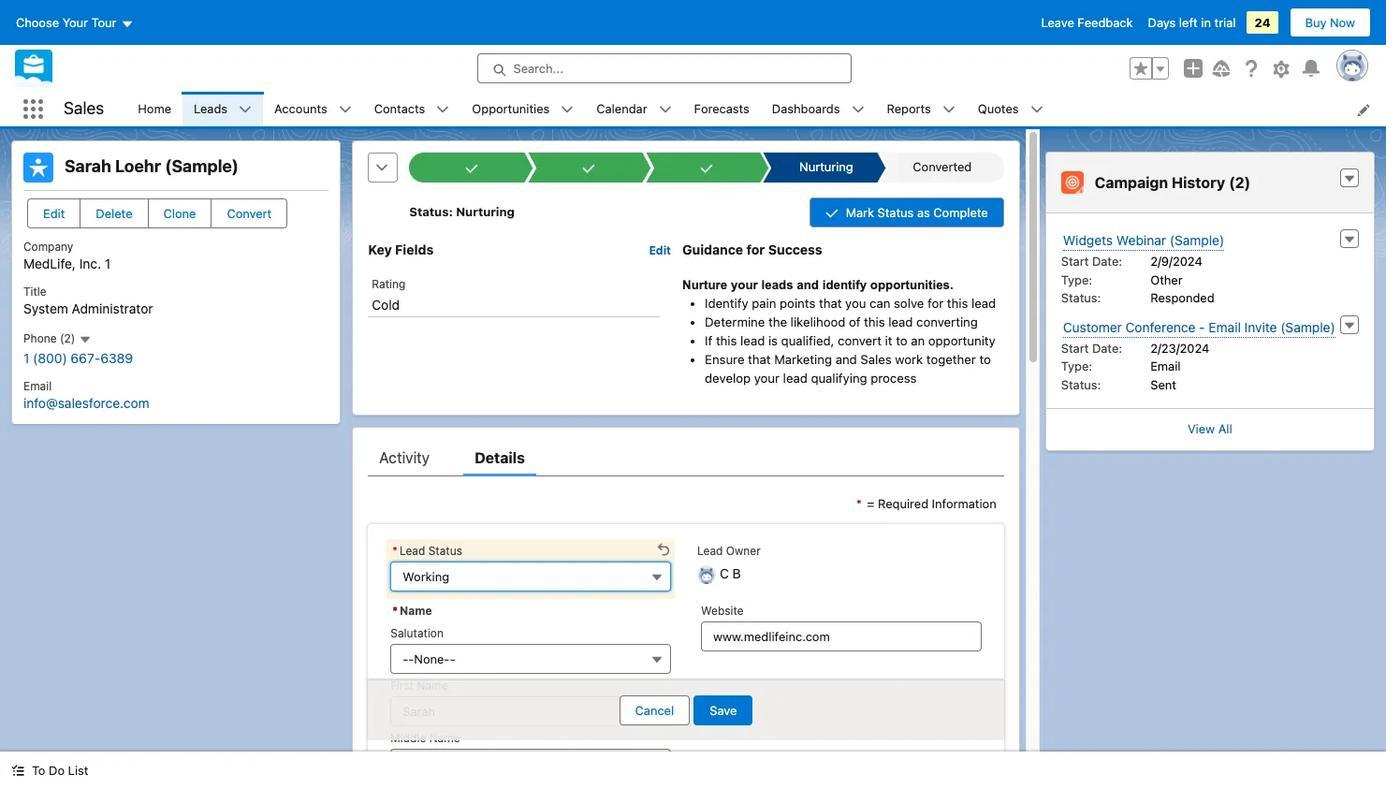 Task type: describe. For each thing, give the bounding box(es) containing it.
clone button
[[148, 198, 212, 228]]

convert
[[227, 206, 272, 221]]

points
[[780, 296, 816, 311]]

1 vertical spatial your
[[754, 370, 780, 385]]

0 horizontal spatial 1
[[23, 350, 29, 366]]

2 horizontal spatial (sample)
[[1281, 319, 1336, 335]]

marketing
[[775, 352, 832, 367]]

tab list containing activity
[[368, 439, 1004, 476]]

rating
[[372, 277, 406, 291]]

first
[[391, 679, 414, 693]]

buy now button
[[1290, 7, 1372, 37]]

working
[[403, 569, 449, 584]]

(sample) for widgets webinar (sample)
[[1170, 232, 1225, 248]]

text default image for calendar
[[659, 103, 672, 116]]

your
[[62, 15, 88, 30]]

qualifying
[[811, 370, 868, 385]]

middle
[[391, 731, 426, 745]]

opportunities link
[[461, 92, 561, 126]]

activity
[[379, 449, 430, 466]]

status up fields
[[409, 204, 449, 219]]

2/9/2024
[[1151, 254, 1203, 269]]

0 horizontal spatial this
[[716, 333, 737, 348]]

cold
[[372, 297, 400, 313]]

owner
[[726, 544, 761, 558]]

the
[[769, 314, 787, 329]]

reports
[[887, 101, 931, 116]]

list
[[68, 763, 88, 778]]

rating cold
[[372, 277, 406, 313]]

date: for widgets
[[1093, 254, 1123, 269]]

contacts list item
[[363, 92, 461, 126]]

salutation
[[391, 627, 444, 641]]

1 inside company medlife, inc. 1
[[105, 256, 111, 272]]

to
[[32, 763, 45, 778]]

0 horizontal spatial for
[[747, 242, 765, 257]]

converted link
[[890, 153, 995, 183]]

calendar link
[[585, 92, 659, 126]]

* for * name
[[393, 604, 398, 618]]

Salutation button
[[391, 644, 671, 674]]

calendar list item
[[585, 92, 683, 126]]

none-
[[414, 652, 450, 667]]

view all link
[[1047, 408, 1374, 450]]

customer conference - email invite (sample) link
[[1063, 317, 1336, 338]]

convert
[[838, 333, 882, 348]]

qualified,
[[781, 333, 835, 348]]

pain
[[752, 296, 777, 311]]

opportunities list item
[[461, 92, 585, 126]]

2 horizontal spatial this
[[947, 296, 969, 311]]

for inside nurture your leads and identify opportunities. identify pain points that you can solve for this lead determine the likelihood of this lead converting if this lead is qualified, convert it to an opportunity ensure that marketing and sales work together to develop your lead qualifying process
[[928, 296, 944, 311]]

--none--
[[403, 652, 456, 667]]

contacts link
[[363, 92, 437, 126]]

webinar
[[1117, 232, 1167, 248]]

phone
[[23, 332, 57, 346]]

opportunity
[[929, 333, 996, 348]]

campaign history (2)
[[1095, 174, 1251, 191]]

dashboards
[[772, 101, 840, 116]]

text default image for reports
[[943, 103, 956, 116]]

choose your tour
[[16, 15, 117, 30]]

status: for customer conference - email invite (sample)
[[1062, 377, 1101, 392]]

text default image for quotes
[[1030, 103, 1044, 116]]

invite
[[1245, 319, 1278, 335]]

delete button
[[80, 198, 148, 228]]

title
[[23, 285, 47, 299]]

status inside button
[[878, 205, 914, 220]]

email for email
[[1151, 359, 1181, 374]]

sarah
[[65, 156, 111, 176]]

converted
[[913, 159, 972, 174]]

(sample) for sarah loehr (sample)
[[165, 156, 239, 176]]

2 lead from the left
[[698, 544, 723, 558]]

quotes link
[[967, 92, 1030, 126]]

sent
[[1151, 377, 1177, 392]]

nurturing link
[[772, 153, 877, 183]]

start for widgets webinar (sample)
[[1062, 254, 1089, 269]]

* lead status
[[393, 544, 462, 558]]

list containing home
[[127, 92, 1387, 126]]

view all
[[1188, 421, 1233, 436]]

company
[[23, 240, 73, 254]]

path options list box
[[409, 153, 1004, 183]]

ensure
[[705, 352, 745, 367]]

website
[[701, 604, 744, 618]]

contacts
[[374, 101, 425, 116]]

name for first name
[[417, 679, 448, 693]]

sarah loehr (sample)
[[65, 156, 239, 176]]

reports list item
[[876, 92, 967, 126]]

type: for widgets webinar (sample)
[[1062, 272, 1093, 287]]

system
[[23, 301, 68, 317]]

0 horizontal spatial sales
[[64, 99, 104, 118]]

guidance
[[683, 242, 744, 257]]

1 vertical spatial edit
[[649, 243, 671, 257]]

trial
[[1215, 15, 1236, 30]]

accounts
[[274, 101, 327, 116]]

work
[[895, 352, 923, 367]]

lead left 'is'
[[741, 333, 765, 348]]

leads
[[194, 101, 228, 116]]

Middle Name text field
[[391, 749, 671, 779]]

now
[[1331, 15, 1356, 30]]

widgets
[[1063, 232, 1113, 248]]

(2) inside campaign history element
[[1229, 174, 1251, 191]]

1 vertical spatial to
[[980, 352, 991, 367]]

info@salesforce.com link
[[23, 395, 150, 411]]

guidance for success
[[683, 242, 823, 257]]

lead owner
[[698, 544, 761, 558]]

text default image for dashboards
[[852, 103, 865, 116]]

key fields
[[368, 242, 434, 257]]

Lead Status, Working button
[[391, 562, 671, 592]]

2 horizontal spatial email
[[1209, 319, 1241, 335]]

dashboards list item
[[761, 92, 876, 126]]

nurturing inside path options list box
[[800, 159, 853, 174]]



Task type: locate. For each thing, give the bounding box(es) containing it.
2/23/2024
[[1151, 340, 1210, 355]]

email up sent
[[1151, 359, 1181, 374]]

0 vertical spatial date:
[[1093, 254, 1123, 269]]

1 (800) 667-6389 link
[[23, 350, 133, 366]]

1 vertical spatial (sample)
[[1170, 232, 1225, 248]]

email inside email info@salesforce.com
[[23, 379, 52, 393]]

days left in trial
[[1148, 15, 1236, 30]]

:
[[449, 204, 453, 219]]

that up likelihood
[[819, 296, 842, 311]]

text default image inside dashboards list item
[[852, 103, 865, 116]]

your up the identify
[[731, 278, 758, 292]]

identify
[[705, 296, 749, 311]]

edit left guidance
[[649, 243, 671, 257]]

email for email info@salesforce.com
[[23, 379, 52, 393]]

start date: down widgets
[[1062, 254, 1123, 269]]

start
[[1062, 254, 1089, 269], [1062, 340, 1089, 355]]

0 horizontal spatial to
[[896, 333, 908, 348]]

0 vertical spatial name
[[400, 604, 432, 618]]

text default image inside quotes list item
[[1030, 103, 1044, 116]]

choose your tour button
[[15, 7, 134, 37]]

converting
[[917, 314, 978, 329]]

cancel
[[635, 703, 674, 718]]

1 start from the top
[[1062, 254, 1089, 269]]

responded
[[1151, 290, 1215, 305]]

mark status as complete button
[[810, 198, 1004, 228]]

nurture
[[683, 278, 728, 292]]

(800)
[[33, 350, 67, 366]]

date: for customer
[[1093, 340, 1123, 355]]

calendar
[[597, 101, 648, 116]]

* up the salutation
[[393, 604, 398, 618]]

status : nurturing
[[409, 204, 515, 219]]

0 vertical spatial email
[[1209, 319, 1241, 335]]

group
[[1130, 57, 1169, 80]]

text default image inside campaign history element
[[1344, 172, 1357, 185]]

lead up working
[[400, 544, 425, 558]]

text default image inside phone (2) dropdown button
[[78, 333, 92, 346]]

start date: down customer
[[1062, 340, 1123, 355]]

in
[[1202, 15, 1212, 30]]

if
[[705, 333, 713, 348]]

text default image for accounts
[[339, 103, 352, 116]]

* name
[[393, 604, 432, 618]]

1 horizontal spatial this
[[864, 314, 885, 329]]

* = required information
[[856, 496, 997, 511]]

to down opportunity
[[980, 352, 991, 367]]

0 horizontal spatial nurturing
[[456, 204, 515, 219]]

reports link
[[876, 92, 943, 126]]

edit link
[[649, 242, 671, 257]]

0 vertical spatial your
[[731, 278, 758, 292]]

0 vertical spatial type:
[[1062, 272, 1093, 287]]

lead image
[[23, 153, 53, 183]]

forecasts link
[[683, 92, 761, 126]]

success
[[769, 242, 823, 257]]

lead left the owner
[[698, 544, 723, 558]]

days
[[1148, 15, 1176, 30]]

1 vertical spatial 1
[[23, 350, 29, 366]]

1 vertical spatial start
[[1062, 340, 1089, 355]]

key
[[368, 242, 392, 257]]

text default image right reports
[[943, 103, 956, 116]]

0 vertical spatial status:
[[1062, 290, 1101, 305]]

that down 'is'
[[748, 352, 771, 367]]

1 horizontal spatial lead
[[698, 544, 723, 558]]

complete
[[934, 205, 988, 220]]

widgets webinar (sample) link
[[1063, 230, 1225, 251]]

text default image inside calendar list item
[[659, 103, 672, 116]]

0 vertical spatial and
[[797, 278, 819, 292]]

2 start from the top
[[1062, 340, 1089, 355]]

leave feedback
[[1042, 15, 1133, 30]]

1 vertical spatial that
[[748, 352, 771, 367]]

text default image
[[437, 103, 450, 116], [561, 103, 574, 116], [659, 103, 672, 116], [852, 103, 865, 116], [1030, 103, 1044, 116], [1344, 172, 1357, 185]]

together
[[927, 352, 976, 367]]

1 horizontal spatial 1
[[105, 256, 111, 272]]

0 horizontal spatial that
[[748, 352, 771, 367]]

email left invite at the right of the page
[[1209, 319, 1241, 335]]

text default image for opportunities
[[561, 103, 574, 116]]

2 vertical spatial *
[[393, 604, 398, 618]]

text default image inside leads list item
[[239, 103, 252, 116]]

lead
[[400, 544, 425, 558], [698, 544, 723, 558]]

1 vertical spatial sales
[[861, 352, 892, 367]]

text default image right accounts
[[339, 103, 352, 116]]

opportunities.
[[871, 278, 954, 292]]

1 vertical spatial *
[[393, 544, 398, 558]]

6389
[[100, 350, 133, 366]]

cancel button
[[619, 696, 690, 726]]

your down 'is'
[[754, 370, 780, 385]]

this down can on the top of the page
[[864, 314, 885, 329]]

status: for widgets webinar (sample)
[[1062, 290, 1101, 305]]

medlife,
[[23, 256, 76, 272]]

text default image inside 'contacts' list item
[[437, 103, 450, 116]]

is
[[769, 333, 778, 348]]

leave feedback link
[[1042, 15, 1133, 30]]

* up * name
[[393, 544, 398, 558]]

1 vertical spatial name
[[417, 679, 448, 693]]

delete
[[96, 206, 133, 221]]

0 vertical spatial for
[[747, 242, 765, 257]]

- inside campaign history element
[[1200, 319, 1206, 335]]

clone
[[163, 206, 196, 221]]

text default image for contacts
[[437, 103, 450, 116]]

accounts list item
[[263, 92, 363, 126]]

lead
[[972, 296, 996, 311], [889, 314, 913, 329], [741, 333, 765, 348], [783, 370, 808, 385]]

0 vertical spatial (2)
[[1229, 174, 1251, 191]]

1 vertical spatial (2)
[[60, 332, 75, 346]]

text default image
[[239, 103, 252, 116], [339, 103, 352, 116], [943, 103, 956, 116], [78, 333, 92, 346], [11, 764, 24, 777]]

1 horizontal spatial sales
[[861, 352, 892, 367]]

0 vertical spatial that
[[819, 296, 842, 311]]

determine
[[705, 314, 765, 329]]

1 horizontal spatial and
[[836, 352, 857, 367]]

do
[[49, 763, 65, 778]]

2 vertical spatial email
[[23, 379, 52, 393]]

0 vertical spatial start
[[1062, 254, 1089, 269]]

date: down customer
[[1093, 340, 1123, 355]]

required
[[878, 496, 929, 511]]

2 vertical spatial this
[[716, 333, 737, 348]]

sales up sarah
[[64, 99, 104, 118]]

1 status: from the top
[[1062, 290, 1101, 305]]

list
[[127, 92, 1387, 126]]

1 vertical spatial status:
[[1062, 377, 1101, 392]]

leads list item
[[183, 92, 263, 126]]

name down none-
[[417, 679, 448, 693]]

date:
[[1093, 254, 1123, 269], [1093, 340, 1123, 355]]

start date: for widgets
[[1062, 254, 1123, 269]]

1 horizontal spatial to
[[980, 352, 991, 367]]

to do list button
[[0, 752, 100, 789]]

1 horizontal spatial (2)
[[1229, 174, 1251, 191]]

2 start date: from the top
[[1062, 340, 1123, 355]]

1 (800) 667-6389
[[23, 350, 133, 366]]

leads
[[762, 278, 794, 292]]

lead up converting at the right of page
[[972, 296, 996, 311]]

view
[[1188, 421, 1215, 436]]

name up the salutation
[[400, 604, 432, 618]]

nurture your leads and identify opportunities. identify pain points that you can solve for this lead determine the likelihood of this lead converting if this lead is qualified, convert it to an opportunity ensure that marketing and sales work together to develop your lead qualifying process
[[683, 278, 996, 385]]

1 horizontal spatial edit
[[649, 243, 671, 257]]

start down customer
[[1062, 340, 1089, 355]]

feedback
[[1078, 15, 1133, 30]]

1 horizontal spatial for
[[928, 296, 944, 311]]

sales inside nurture your leads and identify opportunities. identify pain points that you can solve for this lead determine the likelihood of this lead converting if this lead is qualified, convert it to an opportunity ensure that marketing and sales work together to develop your lead qualifying process
[[861, 352, 892, 367]]

title system administrator
[[23, 285, 153, 317]]

tab list
[[368, 439, 1004, 476]]

edit
[[43, 206, 65, 221], [649, 243, 671, 257]]

start for customer conference - email invite (sample)
[[1062, 340, 1089, 355]]

1 vertical spatial nurturing
[[456, 204, 515, 219]]

2 type: from the top
[[1062, 359, 1093, 374]]

details link
[[475, 439, 525, 476]]

edit inside button
[[43, 206, 65, 221]]

0 vertical spatial (sample)
[[165, 156, 239, 176]]

(2) right history
[[1229, 174, 1251, 191]]

info@salesforce.com
[[23, 395, 150, 411]]

of
[[849, 314, 861, 329]]

1 horizontal spatial email
[[1151, 359, 1181, 374]]

status left as
[[878, 205, 914, 220]]

customer
[[1063, 319, 1122, 335]]

can
[[870, 296, 891, 311]]

status: down customer
[[1062, 377, 1101, 392]]

status:
[[1062, 290, 1101, 305], [1062, 377, 1101, 392]]

this right if
[[716, 333, 737, 348]]

name
[[400, 604, 432, 618], [417, 679, 448, 693], [429, 731, 460, 745]]

* left the =
[[856, 496, 862, 511]]

quotes list item
[[967, 92, 1055, 126]]

status up working
[[429, 544, 462, 558]]

this
[[947, 296, 969, 311], [864, 314, 885, 329], [716, 333, 737, 348]]

start date:
[[1062, 254, 1123, 269], [1062, 340, 1123, 355]]

type: down widgets
[[1062, 272, 1093, 287]]

Website text field
[[701, 622, 982, 652]]

1 vertical spatial type:
[[1062, 359, 1093, 374]]

type: down customer
[[1062, 359, 1093, 374]]

1 vertical spatial start date:
[[1062, 340, 1123, 355]]

it
[[885, 333, 893, 348]]

0 vertical spatial 1
[[105, 256, 111, 272]]

text default image for leads
[[239, 103, 252, 116]]

nurturing right : at the left top of page
[[456, 204, 515, 219]]

(2) inside dropdown button
[[60, 332, 75, 346]]

(sample)
[[165, 156, 239, 176], [1170, 232, 1225, 248], [1281, 319, 1336, 335]]

leave
[[1042, 15, 1075, 30]]

0 horizontal spatial and
[[797, 278, 819, 292]]

1 right "inc."
[[105, 256, 111, 272]]

0 vertical spatial edit
[[43, 206, 65, 221]]

sales down the it
[[861, 352, 892, 367]]

text default image inside reports list item
[[943, 103, 956, 116]]

buy
[[1306, 15, 1327, 30]]

to
[[896, 333, 908, 348], [980, 352, 991, 367]]

0 vertical spatial this
[[947, 296, 969, 311]]

(sample) up 2/9/2024
[[1170, 232, 1225, 248]]

0 horizontal spatial lead
[[400, 544, 425, 558]]

1 left (800)
[[23, 350, 29, 366]]

text default image inside opportunities list item
[[561, 103, 574, 116]]

0 horizontal spatial email
[[23, 379, 52, 393]]

and up points at the top
[[797, 278, 819, 292]]

nurturing up mark at right top
[[800, 159, 853, 174]]

0 vertical spatial sales
[[64, 99, 104, 118]]

0 vertical spatial to
[[896, 333, 908, 348]]

start down widgets
[[1062, 254, 1089, 269]]

you
[[846, 296, 866, 311]]

lead down marketing
[[783, 370, 808, 385]]

1 vertical spatial email
[[1151, 359, 1181, 374]]

1 type: from the top
[[1062, 272, 1093, 287]]

widgets webinar (sample)
[[1063, 232, 1225, 248]]

inc.
[[79, 256, 101, 272]]

status: up customer
[[1062, 290, 1101, 305]]

lead down solve
[[889, 314, 913, 329]]

email down (800)
[[23, 379, 52, 393]]

status
[[409, 204, 449, 219], [878, 205, 914, 220], [429, 544, 462, 558]]

name for middle name
[[429, 731, 460, 745]]

First Name text field
[[391, 697, 671, 727]]

choose
[[16, 15, 59, 30]]

conference
[[1126, 319, 1196, 335]]

2 date: from the top
[[1093, 340, 1123, 355]]

* for * = required information
[[856, 496, 862, 511]]

text default image inside to do list button
[[11, 764, 24, 777]]

details
[[475, 449, 525, 466]]

(2) up 1 (800) 667-6389 link
[[60, 332, 75, 346]]

name right middle
[[429, 731, 460, 745]]

1 lead from the left
[[400, 544, 425, 558]]

edit up company
[[43, 206, 65, 221]]

1 vertical spatial for
[[928, 296, 944, 311]]

leads link
[[183, 92, 239, 126]]

1 date: from the top
[[1093, 254, 1123, 269]]

name for * name
[[400, 604, 432, 618]]

0 vertical spatial *
[[856, 496, 862, 511]]

0 vertical spatial nurturing
[[800, 159, 853, 174]]

1 vertical spatial this
[[864, 314, 885, 329]]

for up converting at the right of page
[[928, 296, 944, 311]]

2 vertical spatial (sample)
[[1281, 319, 1336, 335]]

(sample) up clone
[[165, 156, 239, 176]]

company medlife, inc. 1
[[23, 240, 111, 272]]

0 horizontal spatial (sample)
[[165, 156, 239, 176]]

1 vertical spatial date:
[[1093, 340, 1123, 355]]

start date: for customer
[[1062, 340, 1123, 355]]

1 horizontal spatial that
[[819, 296, 842, 311]]

2 vertical spatial name
[[429, 731, 460, 745]]

0 horizontal spatial edit
[[43, 206, 65, 221]]

accounts link
[[263, 92, 339, 126]]

1 horizontal spatial nurturing
[[800, 159, 853, 174]]

for left success
[[747, 242, 765, 257]]

email
[[1209, 319, 1241, 335], [1151, 359, 1181, 374], [23, 379, 52, 393]]

to right the it
[[896, 333, 908, 348]]

* for * lead status
[[393, 544, 398, 558]]

and
[[797, 278, 819, 292], [836, 352, 857, 367]]

identify
[[823, 278, 867, 292]]

as
[[918, 205, 930, 220]]

2 status: from the top
[[1062, 377, 1101, 392]]

date: down widgets
[[1093, 254, 1123, 269]]

0 vertical spatial start date:
[[1062, 254, 1123, 269]]

activity link
[[379, 439, 430, 476]]

and up qualifying
[[836, 352, 857, 367]]

=
[[867, 496, 875, 511]]

0 horizontal spatial (2)
[[60, 332, 75, 346]]

1 vertical spatial and
[[836, 352, 857, 367]]

text default image inside accounts list item
[[339, 103, 352, 116]]

this up converting at the right of page
[[947, 296, 969, 311]]

(sample) right invite at the right of the page
[[1281, 319, 1336, 335]]

text default image up 667-
[[78, 333, 92, 346]]

text default image right leads
[[239, 103, 252, 116]]

type: for customer conference - email invite (sample)
[[1062, 359, 1093, 374]]

administrator
[[72, 301, 153, 317]]

campaign history element
[[1046, 152, 1375, 451]]

1 horizontal spatial (sample)
[[1170, 232, 1225, 248]]

1 start date: from the top
[[1062, 254, 1123, 269]]

text default image left to
[[11, 764, 24, 777]]



Task type: vqa. For each thing, say whether or not it's contained in the screenshot.


